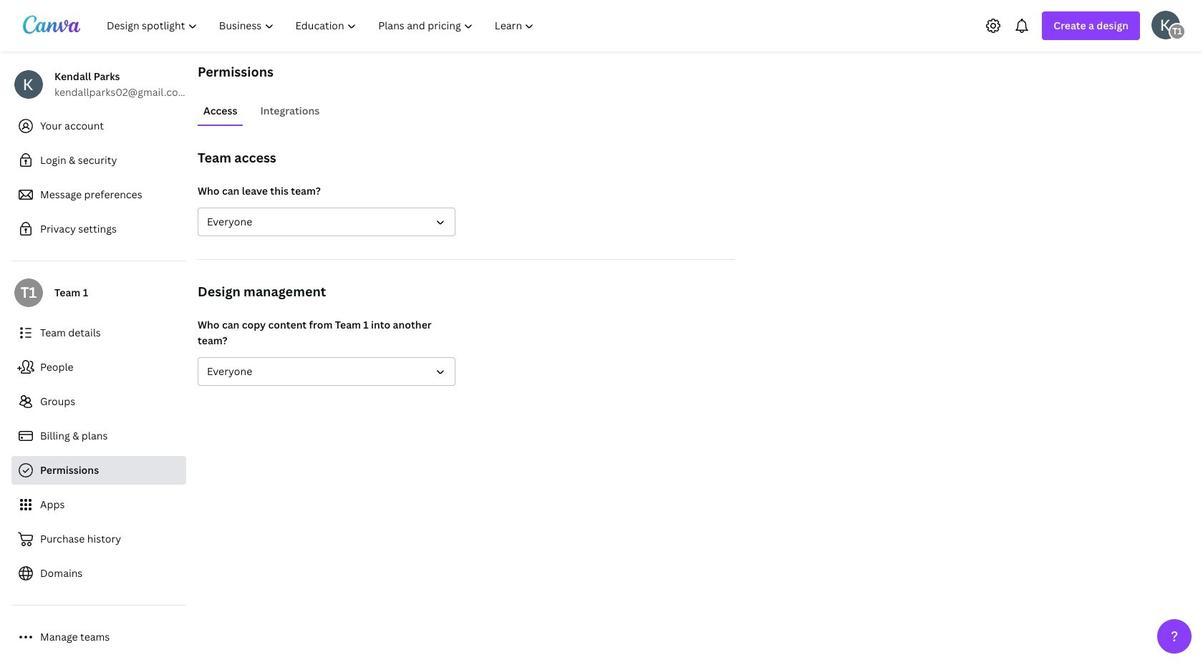 Task type: vqa. For each thing, say whether or not it's contained in the screenshot.
& to the top
no



Task type: describe. For each thing, give the bounding box(es) containing it.
top level navigation element
[[97, 11, 547, 40]]

kendall parks image
[[1152, 10, 1181, 39]]

0 horizontal spatial team 1 element
[[14, 279, 43, 307]]

0 vertical spatial team 1 element
[[1170, 23, 1187, 40]]



Task type: locate. For each thing, give the bounding box(es) containing it.
1 vertical spatial team 1 image
[[14, 279, 43, 307]]

0 vertical spatial team 1 image
[[1170, 23, 1187, 40]]

None button
[[198, 208, 456, 236], [198, 358, 456, 386], [198, 208, 456, 236], [198, 358, 456, 386]]

team 1 element
[[1170, 23, 1187, 40], [14, 279, 43, 307]]

1 horizontal spatial team 1 element
[[1170, 23, 1187, 40]]

1 vertical spatial team 1 element
[[14, 279, 43, 307]]

1 horizontal spatial team 1 image
[[1170, 23, 1187, 40]]

0 horizontal spatial team 1 image
[[14, 279, 43, 307]]

team 1 image
[[1170, 23, 1187, 40], [14, 279, 43, 307]]



